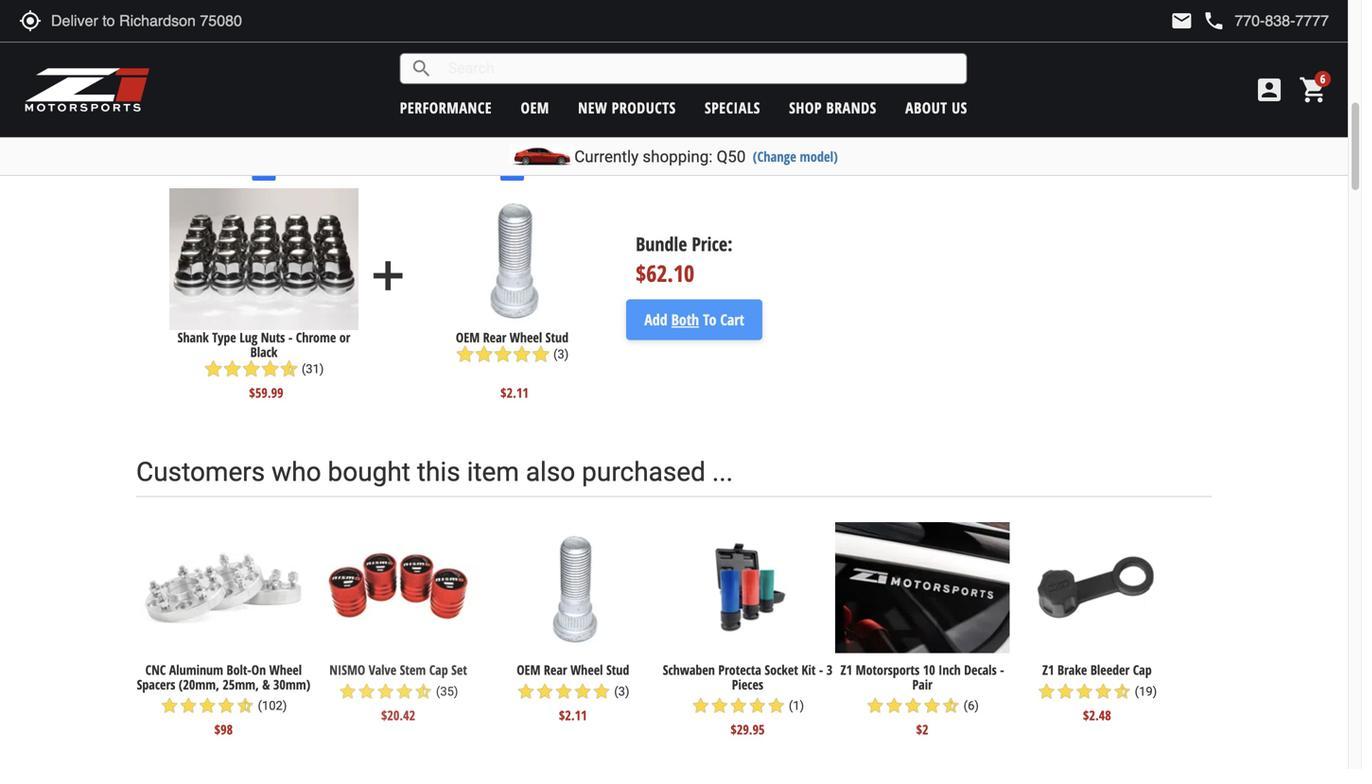 Task type: locate. For each thing, give the bounding box(es) containing it.
add
[[645, 310, 668, 330]]

oem inside oem rear wheel stud star star star star star (3)
[[456, 329, 480, 347]]

- for (1)
[[820, 661, 824, 679]]

type
[[212, 329, 236, 347]]

$59.99
[[249, 384, 284, 402]]

0 horizontal spatial wheel
[[269, 661, 302, 679]]

or
[[340, 329, 351, 347]]

0 horizontal spatial -
[[289, 329, 293, 347]]

10
[[924, 661, 936, 679]]

star_half left (31)
[[280, 360, 299, 379]]

rear inside oem rear wheel stud star star star star star (3)
[[483, 329, 507, 347]]

z1
[[841, 661, 853, 679], [1043, 661, 1055, 679]]

ask a question about this product link
[[1052, 0, 1322, 34]]

shopping_cart link
[[1295, 75, 1330, 105]]

(change
[[753, 147, 797, 166]]

cap for star_half
[[429, 661, 448, 679]]

(3) inside oem rear wheel stud star star star star star (3)
[[554, 347, 569, 362]]

to
[[704, 310, 717, 330]]

3
[[827, 661, 833, 679]]

stud inside oem rear wheel stud star star star star star (3)
[[546, 329, 569, 347]]

shopping:
[[643, 147, 713, 166]]

specials link
[[705, 97, 761, 118]]

price:
[[692, 231, 733, 257]]

1 horizontal spatial rear
[[544, 661, 568, 679]]

$2.11
[[501, 384, 529, 402], [559, 706, 587, 724]]

None checkbox
[[501, 157, 524, 181]]

0 vertical spatial stud
[[546, 329, 569, 347]]

1 horizontal spatial z1
[[1043, 661, 1055, 679]]

bundle price: $62.10
[[636, 231, 733, 289]]

1 vertical spatial stud
[[607, 661, 630, 679]]

0 horizontal spatial $2.11
[[501, 384, 529, 402]]

z1 motorsports 10 inch decals - pair star star star star star_half (6) $2
[[841, 661, 1005, 739]]

(6)
[[964, 699, 980, 713]]

socket
[[765, 661, 799, 679]]

z1 left brake
[[1043, 661, 1055, 679]]

lug
[[240, 329, 258, 347]]

pair
[[913, 676, 933, 694]]

cap inside z1 brake bleeder cap star star star star star_half (19) $2.48
[[1134, 661, 1153, 679]]

cnc aluminum bolt-on wheel spacers (20mm, 25mm, & 30mm) star star star star star_half (102) $98
[[137, 661, 311, 739]]

- inside the shank type lug nuts - chrome or black star star star star star_half (31) $59.99
[[289, 329, 293, 347]]

bundle
[[636, 231, 688, 257]]

oem inside oem rear wheel stud star star star star star (3) $2.11
[[517, 661, 541, 679]]

specials
[[705, 97, 761, 118]]

0 horizontal spatial (3)
[[554, 347, 569, 362]]

bought
[[328, 457, 411, 488]]

valve
[[369, 661, 397, 679]]

wheel inside cnc aluminum bolt-on wheel spacers (20mm, 25mm, & 30mm) star star star star star_half (102) $98
[[269, 661, 302, 679]]

brake
[[1058, 661, 1088, 679]]

stud inside oem rear wheel stud star star star star star (3) $2.11
[[607, 661, 630, 679]]

(19)
[[1136, 685, 1158, 699]]

(35)
[[436, 685, 459, 699]]

1 horizontal spatial (3)
[[615, 685, 630, 699]]

rear for oem rear wheel stud star star star star star (3)
[[483, 329, 507, 347]]

1 vertical spatial rear
[[544, 661, 568, 679]]

0 vertical spatial (3)
[[554, 347, 569, 362]]

stud
[[546, 329, 569, 347], [607, 661, 630, 679]]

cap inside the nismo valve stem cap set star star star star star_half (35) $20.42
[[429, 661, 448, 679]]

oem
[[521, 97, 550, 118], [456, 329, 480, 347], [517, 661, 541, 679]]

model)
[[800, 147, 838, 166]]

who
[[272, 457, 321, 488]]

$29.95
[[731, 721, 765, 739]]

0 vertical spatial oem
[[521, 97, 550, 118]]

frequently bought together
[[136, 85, 461, 117]]

bolt-
[[227, 661, 252, 679]]

star_half left (35)
[[414, 682, 433, 701]]

inch
[[939, 661, 961, 679]]

cap for (19)
[[1134, 661, 1153, 679]]

- left 3 at the bottom right
[[820, 661, 824, 679]]

0 vertical spatial about
[[1192, 8, 1223, 26]]

-
[[289, 329, 293, 347], [820, 661, 824, 679], [1001, 661, 1005, 679]]

2 horizontal spatial -
[[1001, 661, 1005, 679]]

chrome
[[296, 329, 336, 347]]

wheel
[[510, 329, 543, 347], [269, 661, 302, 679], [571, 661, 603, 679]]

star_half inside cnc aluminum bolt-on wheel spacers (20mm, 25mm, & 30mm) star star star star star_half (102) $98
[[236, 697, 255, 716]]

1 horizontal spatial about
[[1192, 8, 1223, 26]]

- right 'decals'
[[1001, 661, 1005, 679]]

0 horizontal spatial about
[[906, 97, 948, 118]]

- inside schwaben protecta socket kit - 3 pieces star star star star star (1) $29.95
[[820, 661, 824, 679]]

star_half left (19)
[[1114, 682, 1132, 701]]

(102)
[[258, 699, 287, 713]]

nismo
[[330, 661, 366, 679]]

0 vertical spatial $2.11
[[501, 384, 529, 402]]

cap
[[429, 661, 448, 679], [1134, 661, 1153, 679]]

customers who bought this item also purchased ...
[[136, 457, 734, 488]]

star_half left (6)
[[942, 697, 961, 716]]

0 horizontal spatial cap
[[429, 661, 448, 679]]

performance
[[400, 97, 492, 118]]

oem rear wheel stud star star star star star (3)
[[456, 329, 569, 364]]

0 horizontal spatial stud
[[546, 329, 569, 347]]

shank type lug nuts - chrome or black star star star star star_half (31) $59.99
[[178, 329, 351, 402]]

product
[[1251, 8, 1290, 26]]

2 cap from the left
[[1134, 661, 1153, 679]]

decals
[[965, 661, 997, 679]]

rear inside oem rear wheel stud star star star star star (3) $2.11
[[544, 661, 568, 679]]

wheel inside oem rear wheel stud star star star star star (3) $2.11
[[571, 661, 603, 679]]

2 vertical spatial oem
[[517, 661, 541, 679]]

Search search field
[[433, 54, 967, 83]]

(3) inside oem rear wheel stud star star star star star (3) $2.11
[[615, 685, 630, 699]]

oem for oem rear wheel stud star star star star star (3) $2.11
[[517, 661, 541, 679]]

- right nuts
[[289, 329, 293, 347]]

cap up (19)
[[1134, 661, 1153, 679]]

stem
[[400, 661, 426, 679]]

0 horizontal spatial rear
[[483, 329, 507, 347]]

2 z1 from the left
[[1043, 661, 1055, 679]]

1 vertical spatial (3)
[[615, 685, 630, 699]]

account_box link
[[1250, 75, 1290, 105]]

None checkbox
[[252, 157, 276, 181]]

wheel inside oem rear wheel stud star star star star star (3)
[[510, 329, 543, 347]]

(3)
[[554, 347, 569, 362], [615, 685, 630, 699]]

my_location
[[19, 9, 42, 32]]

account_box
[[1255, 75, 1285, 105]]

about us link
[[906, 97, 968, 118]]

z1 right 3 at the bottom right
[[841, 661, 853, 679]]

new products link
[[578, 97, 676, 118]]

z1 inside z1 brake bleeder cap star star star star star_half (19) $2.48
[[1043, 661, 1055, 679]]

set
[[452, 661, 467, 679]]

star_half down 25mm, in the bottom of the page
[[236, 697, 255, 716]]

1 horizontal spatial $2.11
[[559, 706, 587, 724]]

z1 motorsports logo image
[[24, 66, 151, 114]]

2 horizontal spatial wheel
[[571, 661, 603, 679]]

0 vertical spatial rear
[[483, 329, 507, 347]]

item
[[467, 457, 520, 488]]

about us
[[906, 97, 968, 118]]

z1 for pair
[[841, 661, 853, 679]]

star
[[456, 345, 475, 364], [475, 345, 494, 364], [494, 345, 513, 364], [513, 345, 532, 364], [532, 345, 551, 364], [204, 360, 223, 379], [223, 360, 242, 379], [242, 360, 261, 379], [261, 360, 280, 379], [339, 682, 357, 701], [357, 682, 376, 701], [376, 682, 395, 701], [395, 682, 414, 701], [517, 682, 536, 701], [536, 682, 555, 701], [555, 682, 574, 701], [574, 682, 593, 701], [593, 682, 611, 701], [1038, 682, 1057, 701], [1057, 682, 1076, 701], [1076, 682, 1095, 701], [1095, 682, 1114, 701], [160, 697, 179, 716], [179, 697, 198, 716], [198, 697, 217, 716], [217, 697, 236, 716], [692, 697, 711, 716], [711, 697, 729, 716], [729, 697, 748, 716], [748, 697, 767, 716], [767, 697, 786, 716], [866, 697, 885, 716], [885, 697, 904, 716], [904, 697, 923, 716], [923, 697, 942, 716]]

1 horizontal spatial cap
[[1134, 661, 1153, 679]]

phone
[[1203, 9, 1226, 32]]

1 z1 from the left
[[841, 661, 853, 679]]

0 horizontal spatial z1
[[841, 661, 853, 679]]

1 cap from the left
[[429, 661, 448, 679]]

1 vertical spatial $2.11
[[559, 706, 587, 724]]

1 vertical spatial oem
[[456, 329, 480, 347]]

1 horizontal spatial -
[[820, 661, 824, 679]]

1 horizontal spatial stud
[[607, 661, 630, 679]]

phone link
[[1203, 9, 1330, 32]]

cap left set
[[429, 661, 448, 679]]

question
[[1143, 8, 1189, 26]]

1 vertical spatial about
[[906, 97, 948, 118]]

a
[[1132, 8, 1139, 26]]

z1 inside z1 motorsports 10 inch decals - pair star star star star star_half (6) $2
[[841, 661, 853, 679]]

1 horizontal spatial wheel
[[510, 329, 543, 347]]

z1 brake bleeder cap star star star star star_half (19) $2.48
[[1038, 661, 1158, 724]]

wheel for oem rear wheel stud star star star star star (3) $2.11
[[571, 661, 603, 679]]

about
[[1192, 8, 1223, 26], [906, 97, 948, 118]]

ask a question about this product
[[1111, 8, 1290, 26]]



Task type: vqa. For each thing, say whether or not it's contained in the screenshot.


Task type: describe. For each thing, give the bounding box(es) containing it.
mail link
[[1171, 9, 1194, 32]]

rear for oem rear wheel stud star star star star star (3) $2.11
[[544, 661, 568, 679]]

bleeder
[[1091, 661, 1130, 679]]

$2
[[917, 721, 929, 739]]

(20mm,
[[179, 676, 220, 694]]

shop
[[790, 97, 823, 118]]

stud for oem rear wheel stud star star star star star (3) $2.11
[[607, 661, 630, 679]]

(3) for oem rear wheel stud star star star star star (3)
[[554, 347, 569, 362]]

purchased
[[582, 457, 706, 488]]

frequently
[[136, 85, 259, 117]]

on
[[252, 661, 266, 679]]

$62.10
[[636, 258, 695, 289]]

brands
[[827, 97, 877, 118]]

stud for oem rear wheel stud star star star star star (3)
[[546, 329, 569, 347]]

oem link
[[521, 97, 550, 118]]

new
[[578, 97, 608, 118]]

together
[[356, 85, 461, 117]]

$98
[[214, 721, 233, 739]]

black
[[250, 343, 278, 361]]

customers
[[136, 457, 265, 488]]

also
[[526, 457, 576, 488]]

30mm)
[[273, 676, 311, 694]]

search
[[411, 57, 433, 80]]

bought
[[266, 85, 350, 117]]

performance link
[[400, 97, 492, 118]]

mail
[[1171, 9, 1194, 32]]

shop brands link
[[790, 97, 877, 118]]

star_half inside the shank type lug nuts - chrome or black star star star star star_half (31) $59.99
[[280, 360, 299, 379]]

us
[[952, 97, 968, 118]]

currently shopping: q50 (change model)
[[575, 147, 838, 166]]

oem for oem
[[521, 97, 550, 118]]

protecta
[[719, 661, 762, 679]]

schwaben
[[663, 661, 715, 679]]

- for star_half
[[289, 329, 293, 347]]

motorsports
[[856, 661, 920, 679]]

mail phone
[[1171, 9, 1226, 32]]

q50
[[717, 147, 746, 166]]

pieces
[[732, 676, 764, 694]]

shop brands
[[790, 97, 877, 118]]

$2.11 inside oem rear wheel stud star star star star star (3) $2.11
[[559, 706, 587, 724]]

star_half inside z1 motorsports 10 inch decals - pair star star star star star_half (6) $2
[[942, 697, 961, 716]]

schwaben protecta socket kit - 3 pieces star star star star star (1) $29.95
[[663, 661, 833, 739]]

cart
[[721, 310, 745, 330]]

kit
[[802, 661, 816, 679]]

oem for oem rear wheel stud star star star star star (3)
[[456, 329, 480, 347]]

add
[[365, 252, 412, 300]]

cnc
[[145, 661, 166, 679]]

- inside z1 motorsports 10 inch decals - pair star star star star star_half (6) $2
[[1001, 661, 1005, 679]]

star_half inside z1 brake bleeder cap star star star star star_half (19) $2.48
[[1114, 682, 1132, 701]]

...
[[713, 457, 734, 488]]

oem rear wheel stud star star star star star (3) $2.11
[[517, 661, 630, 724]]

(3) for oem rear wheel stud star star star star star (3) $2.11
[[615, 685, 630, 699]]

shank
[[178, 329, 209, 347]]

z1 for star
[[1043, 661, 1055, 679]]

(change model) link
[[753, 147, 838, 166]]

wheel for oem rear wheel stud star star star star star (3)
[[510, 329, 543, 347]]

$2.48
[[1084, 706, 1112, 724]]

ask
[[1111, 8, 1129, 26]]

(31)
[[302, 362, 324, 376]]

new products
[[578, 97, 676, 118]]

$20.42
[[381, 706, 416, 724]]

products
[[612, 97, 676, 118]]

this
[[1227, 8, 1247, 26]]

nuts
[[261, 329, 285, 347]]

25mm,
[[223, 676, 259, 694]]

(1)
[[789, 699, 805, 713]]

&
[[262, 676, 270, 694]]

add both to cart
[[645, 310, 745, 330]]

this
[[417, 457, 461, 488]]

currently
[[575, 147, 639, 166]]

spacers
[[137, 676, 176, 694]]

star_half inside the nismo valve stem cap set star star star star star_half (35) $20.42
[[414, 682, 433, 701]]

shopping_cart
[[1300, 75, 1330, 105]]

aluminum
[[169, 661, 223, 679]]



